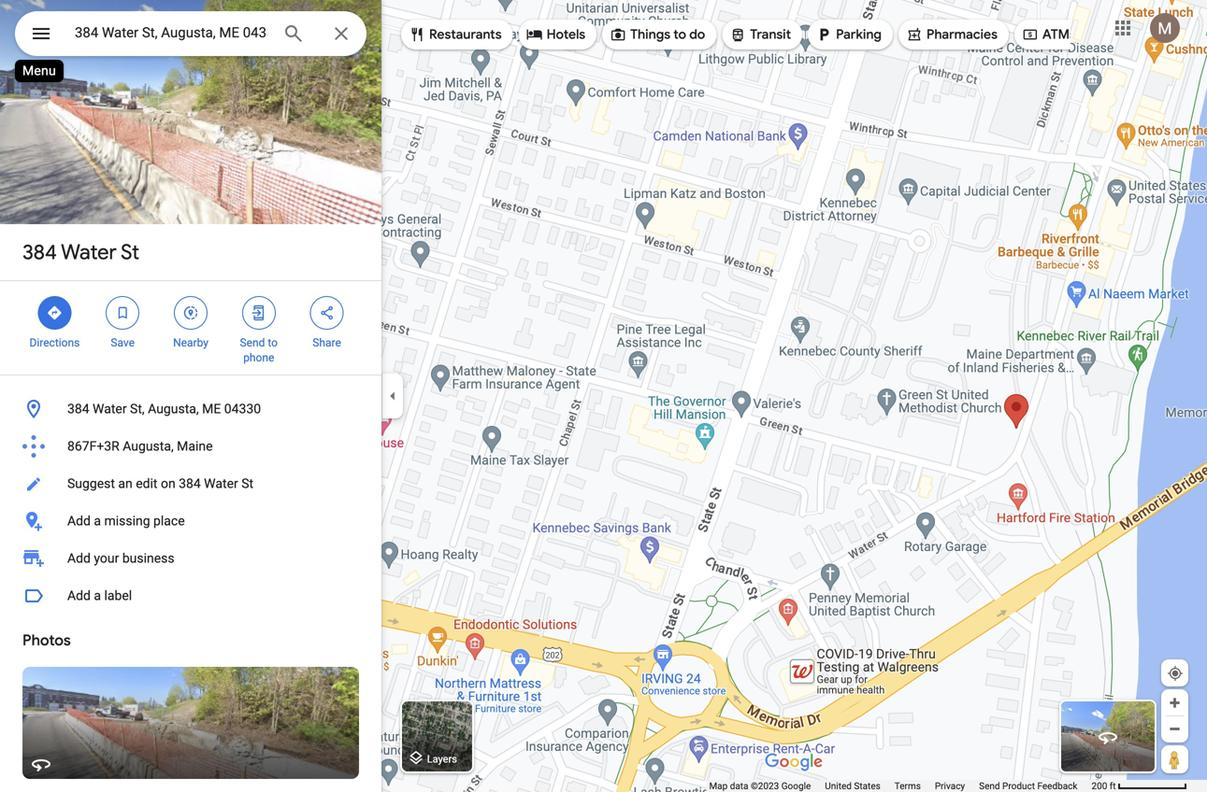 Task type: locate. For each thing, give the bounding box(es) containing it.
None field
[[75, 22, 267, 44]]

2 a from the top
[[94, 589, 101, 604]]

send for send product feedback
[[979, 781, 1000, 792]]

©2023
[[751, 781, 779, 792]]

suggest an edit on 384 water st
[[67, 476, 253, 492]]

states
[[854, 781, 881, 792]]

send to phone
[[240, 337, 278, 365]]

show street view coverage image
[[1161, 746, 1188, 774]]

0 vertical spatial add
[[67, 514, 91, 529]]

augusta, up edit
[[123, 439, 174, 454]]

1 vertical spatial 384
[[67, 402, 89, 417]]

0 horizontal spatial send
[[240, 337, 265, 350]]

water down maine
[[204, 476, 238, 492]]

0 horizontal spatial 384
[[22, 239, 57, 266]]

missing
[[104, 514, 150, 529]]

200 ft button
[[1092, 781, 1187, 792]]

water
[[61, 239, 117, 266], [93, 402, 127, 417], [204, 476, 238, 492]]

map
[[709, 781, 728, 792]]

water for st,
[[93, 402, 127, 417]]

show your location image
[[1167, 666, 1184, 683]]

augusta,
[[148, 402, 199, 417], [123, 439, 174, 454]]

2 add from the top
[[67, 551, 91, 567]]

1 add from the top
[[67, 514, 91, 529]]

384 right on
[[179, 476, 201, 492]]

384 water st, augusta, me 04330 button
[[0, 391, 381, 428]]

united states
[[825, 781, 881, 792]]

phone
[[243, 352, 274, 365]]

0 vertical spatial augusta,
[[148, 402, 199, 417]]

place
[[153, 514, 185, 529]]

add a label button
[[0, 578, 381, 615]]

0 vertical spatial a
[[94, 514, 101, 529]]

add a missing place button
[[0, 503, 381, 540]]

add a missing place
[[67, 514, 185, 529]]

restaurants
[[429, 26, 502, 43]]

0 horizontal spatial st
[[121, 239, 139, 266]]

2 horizontal spatial 384
[[179, 476, 201, 492]]

a for label
[[94, 589, 101, 604]]

send left product
[[979, 781, 1000, 792]]

add left your
[[67, 551, 91, 567]]


[[526, 24, 543, 45]]

867f+3r augusta, maine button
[[0, 428, 381, 466]]

1 vertical spatial send
[[979, 781, 1000, 792]]

footer
[[709, 781, 1092, 793]]

street view image
[[1097, 727, 1119, 749]]


[[318, 303, 335, 324]]

on
[[161, 476, 175, 492]]

parking
[[836, 26, 882, 43]]

transit
[[750, 26, 791, 43]]

 button
[[15, 11, 67, 60]]

0 vertical spatial 384
[[22, 239, 57, 266]]

add for add a label
[[67, 589, 91, 604]]

actions for 384 water st region
[[0, 281, 381, 375]]

0 vertical spatial st
[[121, 239, 139, 266]]

 pharmacies
[[906, 24, 998, 45]]

add your business
[[67, 551, 174, 567]]

867f+3r augusta, maine
[[67, 439, 213, 454]]

a
[[94, 514, 101, 529], [94, 589, 101, 604]]

send inside send to phone
[[240, 337, 265, 350]]

1 vertical spatial to
[[268, 337, 278, 350]]

1 vertical spatial augusta,
[[123, 439, 174, 454]]

send inside button
[[979, 781, 1000, 792]]

do
[[689, 26, 705, 43]]

save
[[111, 337, 135, 350]]

 parking
[[815, 24, 882, 45]]

1 horizontal spatial 384
[[67, 402, 89, 417]]

an
[[118, 476, 133, 492]]

send for send to phone
[[240, 337, 265, 350]]

384 for 384 water st
[[22, 239, 57, 266]]

to up "phone"
[[268, 337, 278, 350]]

footer containing map data ©2023 google
[[709, 781, 1092, 793]]

1 vertical spatial add
[[67, 551, 91, 567]]

st up 
[[121, 239, 139, 266]]

send
[[240, 337, 265, 350], [979, 781, 1000, 792]]

send product feedback
[[979, 781, 1078, 792]]

google maps element
[[0, 0, 1207, 793]]

your
[[94, 551, 119, 567]]

st
[[121, 239, 139, 266], [241, 476, 253, 492]]

384 up 867f+3r
[[67, 402, 89, 417]]

1 horizontal spatial send
[[979, 781, 1000, 792]]

a left the label
[[94, 589, 101, 604]]

me
[[202, 402, 221, 417]]

feedback
[[1037, 781, 1078, 792]]

3 add from the top
[[67, 589, 91, 604]]

product
[[1002, 781, 1035, 792]]

1 horizontal spatial to
[[673, 26, 686, 43]]

0 vertical spatial water
[[61, 239, 117, 266]]

add down 'suggest'
[[67, 514, 91, 529]]

nearby
[[173, 337, 208, 350]]

 atms
[[1022, 24, 1076, 45]]

to left do
[[673, 26, 686, 43]]

a left missing
[[94, 514, 101, 529]]

augusta, right st,
[[148, 402, 199, 417]]

384
[[22, 239, 57, 266], [67, 402, 89, 417], [179, 476, 201, 492]]

google
[[781, 781, 811, 792]]

to
[[673, 26, 686, 43], [268, 337, 278, 350]]

add your business link
[[0, 540, 381, 578]]

1 a from the top
[[94, 514, 101, 529]]

1 vertical spatial st
[[241, 476, 253, 492]]


[[906, 24, 923, 45]]

send up "phone"
[[240, 337, 265, 350]]

 transit
[[730, 24, 791, 45]]

st down 867f+3r augusta, maine button
[[241, 476, 253, 492]]


[[114, 303, 131, 324]]

water left st,
[[93, 402, 127, 417]]

water up 
[[61, 239, 117, 266]]

1 vertical spatial a
[[94, 589, 101, 604]]

2 vertical spatial 384
[[179, 476, 201, 492]]

add
[[67, 514, 91, 529], [67, 551, 91, 567], [67, 589, 91, 604]]

0 vertical spatial send
[[240, 337, 265, 350]]

384 water st main content
[[0, 0, 381, 793]]

add for add your business
[[67, 551, 91, 567]]

 search field
[[15, 11, 367, 60]]

2 vertical spatial add
[[67, 589, 91, 604]]

1 vertical spatial water
[[93, 402, 127, 417]]

200 ft
[[1092, 781, 1116, 792]]

0 vertical spatial to
[[673, 26, 686, 43]]

0 horizontal spatial to
[[268, 337, 278, 350]]

add left the label
[[67, 589, 91, 604]]

 hotels
[[526, 24, 585, 45]]

384 up  on the left of page
[[22, 239, 57, 266]]

384 water st
[[22, 239, 139, 266]]

pharmacies
[[927, 26, 998, 43]]

384 Water St, Augusta, ME 04330 field
[[15, 11, 367, 56]]

1 horizontal spatial st
[[241, 476, 253, 492]]



Task type: vqa. For each thing, say whether or not it's contained in the screenshot.
'your'
yes



Task type: describe. For each thing, give the bounding box(es) containing it.
zoom out image
[[1168, 723, 1182, 737]]


[[815, 24, 832, 45]]

to inside send to phone
[[268, 337, 278, 350]]

 restaurants
[[409, 24, 502, 45]]


[[409, 24, 425, 45]]

data
[[730, 781, 748, 792]]

add for add a missing place
[[67, 514, 91, 529]]

 things to do
[[610, 24, 705, 45]]


[[730, 24, 746, 45]]

zoom in image
[[1168, 697, 1182, 711]]

terms
[[895, 781, 921, 792]]

privacy
[[935, 781, 965, 792]]


[[1022, 24, 1039, 45]]

directions
[[29, 337, 80, 350]]

hotels
[[547, 26, 585, 43]]

augusta, inside button
[[123, 439, 174, 454]]

a for missing
[[94, 514, 101, 529]]

04330
[[224, 402, 261, 417]]

photos
[[22, 632, 71, 651]]

867f+3r
[[67, 439, 119, 454]]

to inside  things to do
[[673, 26, 686, 43]]

st inside suggest an edit on 384 water st button
[[241, 476, 253, 492]]

send product feedback button
[[979, 781, 1078, 793]]

united
[[825, 781, 852, 792]]

suggest
[[67, 476, 115, 492]]

business
[[122, 551, 174, 567]]

google account: madeline spawn  
(madeline.spawn@adept.ai) image
[[1150, 13, 1180, 43]]

united states button
[[825, 781, 881, 793]]

things
[[630, 26, 670, 43]]

layers
[[427, 754, 457, 766]]

add a label
[[67, 589, 132, 604]]


[[250, 303, 267, 324]]

st,
[[130, 402, 145, 417]]

2 vertical spatial water
[[204, 476, 238, 492]]


[[610, 24, 627, 45]]

suggest an edit on 384 water st button
[[0, 466, 381, 503]]

ft
[[1110, 781, 1116, 792]]

edit
[[136, 476, 158, 492]]

none field inside 384 water st, augusta, me 04330 field
[[75, 22, 267, 44]]

label
[[104, 589, 132, 604]]


[[182, 303, 199, 324]]

atms
[[1042, 26, 1076, 43]]

augusta, inside button
[[148, 402, 199, 417]]

collapse side panel image
[[382, 386, 403, 407]]


[[46, 303, 63, 324]]

footer inside google maps element
[[709, 781, 1092, 793]]

maine
[[177, 439, 213, 454]]

terms button
[[895, 781, 921, 793]]

384 for 384 water st, augusta, me 04330
[[67, 402, 89, 417]]

privacy button
[[935, 781, 965, 793]]

share
[[313, 337, 341, 350]]

water for st
[[61, 239, 117, 266]]

map data ©2023 google
[[709, 781, 811, 792]]

384 water st, augusta, me 04330
[[67, 402, 261, 417]]


[[30, 20, 52, 47]]

200
[[1092, 781, 1107, 792]]



